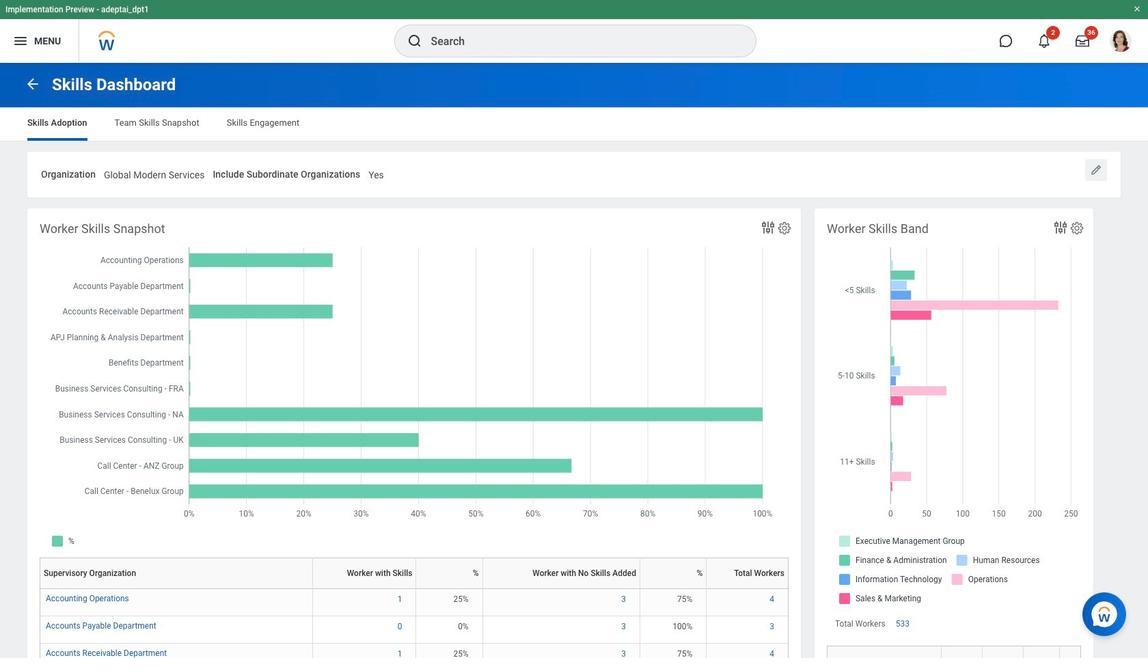 Task type: locate. For each thing, give the bounding box(es) containing it.
tab list
[[14, 108, 1134, 141]]

notifications large image
[[1037, 34, 1051, 48]]

banner
[[0, 0, 1148, 63]]

main content
[[0, 63, 1148, 658]]

None text field
[[104, 161, 205, 185], [369, 161, 384, 185], [104, 161, 205, 185], [369, 161, 384, 185]]

Search Workday  search field
[[431, 26, 728, 56]]

total workers filterable image
[[1063, 657, 1097, 658]]



Task type: vqa. For each thing, say whether or not it's contained in the screenshot.
Exceptions
no



Task type: describe. For each thing, give the bounding box(es) containing it.
worker skills snapshot element
[[27, 208, 801, 658]]

search image
[[406, 33, 423, 49]]

configure and view chart data image
[[760, 219, 776, 236]]

close environment banner image
[[1133, 5, 1141, 13]]

justify image
[[12, 33, 29, 49]]

inbox large image
[[1076, 34, 1089, 48]]

edit image
[[1089, 163, 1103, 177]]

profile logan mcneil image
[[1110, 30, 1132, 55]]

worker skills band element
[[815, 208, 1100, 658]]

previous page image
[[25, 76, 41, 92]]



